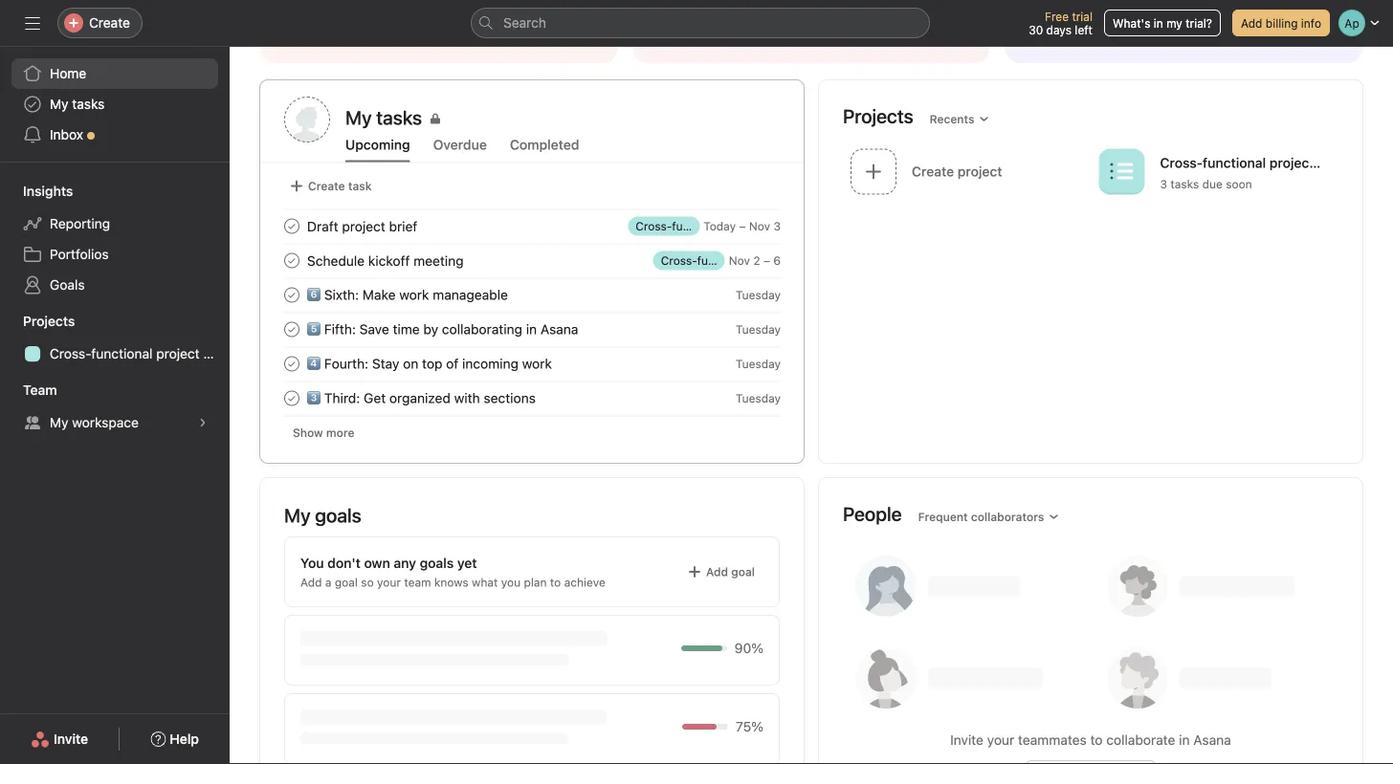 Task type: locate. For each thing, give the bounding box(es) containing it.
1 horizontal spatial 3
[[1161, 177, 1168, 191]]

to
[[550, 576, 561, 590], [1091, 733, 1103, 749]]

cross- inside projects element
[[50, 346, 91, 362]]

2 vertical spatial plan
[[524, 576, 547, 590]]

1 vertical spatial asana
[[1194, 733, 1232, 749]]

1 horizontal spatial cross-
[[1161, 155, 1203, 171]]

on
[[403, 356, 419, 372]]

2 horizontal spatial in
[[1179, 733, 1190, 749]]

workspace
[[72, 415, 139, 431]]

what's in my trial? button
[[1105, 10, 1221, 36]]

tasks down home
[[72, 96, 105, 112]]

search list box
[[471, 8, 930, 38]]

trial
[[1072, 10, 1093, 23]]

1 completed image from the top
[[280, 353, 303, 376]]

1 horizontal spatial in
[[1154, 16, 1164, 30]]

asana
[[541, 321, 579, 337], [1194, 733, 1232, 749]]

goal inside add goal button
[[732, 566, 755, 579]]

a
[[325, 576, 332, 590]]

create inside button
[[308, 179, 345, 193]]

completed image for 4️⃣
[[280, 353, 303, 376]]

add goal
[[706, 566, 755, 579]]

completed image left draft
[[280, 215, 303, 238]]

completed image for 6️⃣
[[280, 284, 303, 307]]

0 vertical spatial work
[[399, 287, 429, 303]]

1 vertical spatial work
[[522, 356, 552, 372]]

1 vertical spatial projects
[[23, 313, 75, 329]]

your
[[377, 576, 401, 590], [988, 733, 1015, 749]]

0 vertical spatial functional
[[1203, 155, 1267, 171]]

cross- inside cross-functional project plan 3 tasks due soon
[[1161, 155, 1203, 171]]

0 vertical spatial to
[[550, 576, 561, 590]]

completed
[[510, 137, 580, 153]]

completed image
[[280, 353, 303, 376], [280, 387, 303, 410]]

completed checkbox left the 4️⃣
[[280, 353, 303, 376]]

completed image left 6️⃣
[[280, 284, 303, 307]]

2 horizontal spatial add
[[1241, 16, 1263, 30]]

2 vertical spatial project
[[156, 346, 200, 362]]

see details, my workspace image
[[197, 417, 209, 429]]

today
[[704, 220, 736, 233]]

in left my
[[1154, 16, 1164, 30]]

– right today
[[739, 220, 746, 233]]

goal right a
[[335, 576, 358, 590]]

functional up teams element
[[91, 346, 153, 362]]

reporting
[[50, 216, 110, 232]]

completed checkbox for 6️⃣
[[280, 284, 303, 307]]

create up home link
[[89, 15, 130, 31]]

0 vertical spatial –
[[739, 220, 746, 233]]

Completed checkbox
[[280, 249, 303, 272], [280, 284, 303, 307]]

asana right the collaborating
[[541, 321, 579, 337]]

–
[[739, 220, 746, 233], [764, 254, 771, 268]]

project
[[1270, 155, 1315, 171], [342, 218, 386, 234], [156, 346, 200, 362]]

completed checkbox left '3️⃣'
[[280, 387, 303, 410]]

my workspace
[[50, 415, 139, 431]]

completed checkbox left 5️⃣
[[280, 318, 303, 341]]

tuesday for 3️⃣ third: get organized with sections
[[736, 392, 781, 405]]

0 horizontal spatial your
[[377, 576, 401, 590]]

by
[[424, 321, 438, 337]]

nov up 2
[[749, 220, 771, 233]]

2 horizontal spatial plan
[[1318, 155, 1345, 171]]

hide sidebar image
[[25, 15, 40, 31]]

0 vertical spatial in
[[1154, 16, 1164, 30]]

your left teammates
[[988, 733, 1015, 749]]

goals link
[[11, 270, 218, 301]]

2 tuesday from the top
[[736, 323, 781, 336]]

completed image
[[280, 215, 303, 238], [280, 249, 303, 272], [280, 284, 303, 307], [280, 318, 303, 341]]

1 tuesday button from the top
[[736, 289, 781, 302]]

completed checkbox for draft
[[280, 215, 303, 238]]

my down team on the left of page
[[50, 415, 68, 431]]

1 horizontal spatial functional
[[1203, 155, 1267, 171]]

1 horizontal spatial your
[[988, 733, 1015, 749]]

projects left recents
[[843, 105, 914, 127]]

1 horizontal spatial add
[[706, 566, 728, 579]]

project inside cross-functional project plan 3 tasks due soon
[[1270, 155, 1315, 171]]

0 vertical spatial plan
[[1318, 155, 1345, 171]]

your right so
[[377, 576, 401, 590]]

1 vertical spatial to
[[1091, 733, 1103, 749]]

asana right collaborate
[[1194, 733, 1232, 749]]

frequent collaborators button
[[910, 504, 1069, 531]]

create
[[89, 15, 130, 31], [308, 179, 345, 193]]

my for my tasks
[[50, 96, 68, 112]]

1 horizontal spatial create
[[308, 179, 345, 193]]

achieve
[[564, 576, 606, 590]]

create for create task
[[308, 179, 345, 193]]

1 vertical spatial tasks
[[1171, 177, 1200, 191]]

1 my from the top
[[50, 96, 68, 112]]

0 horizontal spatial 3
[[774, 220, 781, 233]]

1 completed image from the top
[[280, 215, 303, 238]]

1 horizontal spatial tasks
[[1171, 177, 1200, 191]]

0 horizontal spatial invite
[[54, 732, 88, 748]]

0 horizontal spatial project
[[156, 346, 200, 362]]

to left achieve
[[550, 576, 561, 590]]

team
[[23, 382, 57, 398]]

completed image left '3️⃣'
[[280, 387, 303, 410]]

in
[[1154, 16, 1164, 30], [526, 321, 537, 337], [1179, 733, 1190, 749]]

0 vertical spatial 3
[[1161, 177, 1168, 191]]

0 horizontal spatial add
[[301, 576, 322, 590]]

0 horizontal spatial tasks
[[72, 96, 105, 112]]

0 vertical spatial completed checkbox
[[280, 249, 303, 272]]

cross- down the projects dropdown button
[[50, 346, 91, 362]]

2 vertical spatial in
[[1179, 733, 1190, 749]]

goal
[[732, 566, 755, 579], [335, 576, 358, 590]]

– right 2
[[764, 254, 771, 268]]

0 vertical spatial your
[[377, 576, 401, 590]]

0 horizontal spatial functional
[[91, 346, 153, 362]]

0 horizontal spatial work
[[399, 287, 429, 303]]

upcoming
[[346, 137, 410, 153]]

2 my from the top
[[50, 415, 68, 431]]

create left the "task"
[[308, 179, 345, 193]]

project for cross-functional project plan 3 tasks due soon
[[1270, 155, 1315, 171]]

0 vertical spatial project
[[1270, 155, 1315, 171]]

project inside the cross-functional project plan link
[[156, 346, 200, 362]]

2 horizontal spatial project
[[1270, 155, 1315, 171]]

6
[[774, 254, 781, 268]]

0 horizontal spatial projects
[[23, 313, 75, 329]]

completed button
[[510, 137, 580, 162]]

what
[[472, 576, 498, 590]]

my workspace link
[[11, 408, 218, 438]]

work
[[399, 287, 429, 303], [522, 356, 552, 372]]

4️⃣
[[307, 356, 321, 372]]

0 horizontal spatial to
[[550, 576, 561, 590]]

free trial 30 days left
[[1029, 10, 1093, 36]]

goal up 90%
[[732, 566, 755, 579]]

completed image left the schedule
[[280, 249, 303, 272]]

my inside my tasks link
[[50, 96, 68, 112]]

schedule kickoff meeting
[[307, 253, 464, 269]]

0 vertical spatial asana
[[541, 321, 579, 337]]

search button
[[471, 8, 930, 38]]

my up inbox
[[50, 96, 68, 112]]

my
[[50, 96, 68, 112], [50, 415, 68, 431]]

tasks inside global element
[[72, 96, 105, 112]]

third:
[[324, 390, 360, 406]]

invite for invite your teammates to collaborate in asana
[[951, 733, 984, 749]]

0 horizontal spatial –
[[739, 220, 746, 233]]

tuesday for 6️⃣ sixth: make work manageable
[[736, 289, 781, 302]]

info
[[1302, 16, 1322, 30]]

get
[[364, 390, 386, 406]]

0 vertical spatial completed image
[[280, 353, 303, 376]]

3 right list icon
[[1161, 177, 1168, 191]]

fourth:
[[324, 356, 369, 372]]

team
[[404, 576, 431, 590]]

completed checkbox left the schedule
[[280, 249, 303, 272]]

1 horizontal spatial to
[[1091, 733, 1103, 749]]

invite
[[54, 732, 88, 748], [951, 733, 984, 749]]

work right make
[[399, 287, 429, 303]]

1 horizontal spatial plan
[[524, 576, 547, 590]]

1 horizontal spatial project
[[342, 218, 386, 234]]

my inside my workspace link
[[50, 415, 68, 431]]

add billing info
[[1241, 16, 1322, 30]]

0 vertical spatial my
[[50, 96, 68, 112]]

0 vertical spatial tasks
[[72, 96, 105, 112]]

0 vertical spatial nov
[[749, 220, 771, 233]]

0 horizontal spatial goal
[[335, 576, 358, 590]]

4 tuesday button from the top
[[736, 392, 781, 405]]

completed checkbox left draft
[[280, 215, 303, 238]]

tuesday button for 5️⃣ fifth: save time by collaborating in asana
[[736, 323, 781, 336]]

draft
[[307, 218, 338, 234]]

add profile photo image
[[284, 97, 330, 143]]

cross-
[[1161, 155, 1203, 171], [50, 346, 91, 362]]

to right teammates
[[1091, 733, 1103, 749]]

stay
[[372, 356, 400, 372]]

plan for cross-functional project plan
[[203, 346, 230, 362]]

3 completed image from the top
[[280, 284, 303, 307]]

create project
[[912, 164, 1003, 179]]

show more
[[293, 426, 355, 440]]

4 completed checkbox from the top
[[280, 387, 303, 410]]

1 vertical spatial cross-
[[50, 346, 91, 362]]

left
[[1075, 23, 1093, 36]]

projects down goals
[[23, 313, 75, 329]]

completed image left 5️⃣
[[280, 318, 303, 341]]

1 vertical spatial create
[[308, 179, 345, 193]]

fifth:
[[324, 321, 356, 337]]

3 inside cross-functional project plan 3 tasks due soon
[[1161, 177, 1168, 191]]

in right collaborate
[[1179, 733, 1190, 749]]

work up sections
[[522, 356, 552, 372]]

functional inside cross-functional project plan 3 tasks due soon
[[1203, 155, 1267, 171]]

0 horizontal spatial create
[[89, 15, 130, 31]]

invite inside 'invite' button
[[54, 732, 88, 748]]

frequent
[[918, 511, 968, 524]]

my tasks
[[346, 106, 422, 129]]

plan inside you don't own any goals yet add a goal so your team knows what you plan to achieve
[[524, 576, 547, 590]]

add
[[1241, 16, 1263, 30], [706, 566, 728, 579], [301, 576, 322, 590]]

nov
[[749, 220, 771, 233], [729, 254, 750, 268]]

0 horizontal spatial plan
[[203, 346, 230, 362]]

portfolios
[[50, 246, 109, 262]]

insights element
[[0, 174, 230, 304]]

1 completed checkbox from the top
[[280, 249, 303, 272]]

don't
[[328, 556, 361, 571]]

Completed checkbox
[[280, 215, 303, 238], [280, 318, 303, 341], [280, 353, 303, 376], [280, 387, 303, 410]]

6️⃣ sixth: make work manageable
[[307, 287, 508, 303]]

reporting link
[[11, 209, 218, 239]]

1 horizontal spatial invite
[[951, 733, 984, 749]]

plan inside projects element
[[203, 346, 230, 362]]

1 completed checkbox from the top
[[280, 215, 303, 238]]

functional inside projects element
[[91, 346, 153, 362]]

0 vertical spatial create
[[89, 15, 130, 31]]

1 vertical spatial in
[[526, 321, 537, 337]]

1 horizontal spatial projects
[[843, 105, 914, 127]]

tasks left due
[[1171, 177, 1200, 191]]

1 vertical spatial completed image
[[280, 387, 303, 410]]

2 completed checkbox from the top
[[280, 284, 303, 307]]

schedule
[[307, 253, 365, 269]]

3 tuesday button from the top
[[736, 358, 781, 371]]

completed checkbox left 6️⃣
[[280, 284, 303, 307]]

tuesday for 5️⃣ fifth: save time by collaborating in asana
[[736, 323, 781, 336]]

3 completed checkbox from the top
[[280, 353, 303, 376]]

in right the collaborating
[[526, 321, 537, 337]]

75%
[[736, 719, 764, 735]]

4 tuesday from the top
[[736, 392, 781, 405]]

create inside dropdown button
[[89, 15, 130, 31]]

2 tuesday button from the top
[[736, 323, 781, 336]]

completed image left the 4️⃣
[[280, 353, 303, 376]]

nov left 2
[[729, 254, 750, 268]]

help
[[170, 732, 199, 748]]

1 vertical spatial your
[[988, 733, 1015, 749]]

1 vertical spatial my
[[50, 415, 68, 431]]

1 horizontal spatial goal
[[732, 566, 755, 579]]

4 completed image from the top
[[280, 318, 303, 341]]

plan for cross-functional project plan 3 tasks due soon
[[1318, 155, 1345, 171]]

plan inside cross-functional project plan 3 tasks due soon
[[1318, 155, 1345, 171]]

1 tuesday from the top
[[736, 289, 781, 302]]

3 up 6
[[774, 220, 781, 233]]

what's
[[1113, 16, 1151, 30]]

0 horizontal spatial cross-
[[50, 346, 91, 362]]

1 horizontal spatial asana
[[1194, 733, 1232, 749]]

0 horizontal spatial asana
[[541, 321, 579, 337]]

your inside you don't own any goals yet add a goal so your team knows what you plan to achieve
[[377, 576, 401, 590]]

functional up soon
[[1203, 155, 1267, 171]]

30
[[1029, 23, 1044, 36]]

1 vertical spatial 3
[[774, 220, 781, 233]]

0 vertical spatial projects
[[843, 105, 914, 127]]

2 completed image from the top
[[280, 249, 303, 272]]

functional for cross-functional project plan 3 tasks due soon
[[1203, 155, 1267, 171]]

3 tuesday from the top
[[736, 358, 781, 371]]

cross- up due
[[1161, 155, 1203, 171]]

more
[[326, 426, 355, 440]]

tuesday
[[736, 289, 781, 302], [736, 323, 781, 336], [736, 358, 781, 371], [736, 392, 781, 405]]

2 completed image from the top
[[280, 387, 303, 410]]

you don't own any goals yet add a goal so your team knows what you plan to achieve
[[301, 556, 606, 590]]

1 horizontal spatial –
[[764, 254, 771, 268]]

projects element
[[0, 304, 230, 373]]

insights button
[[0, 182, 73, 201]]

1 vertical spatial plan
[[203, 346, 230, 362]]

invite for invite
[[54, 732, 88, 748]]

2 completed checkbox from the top
[[280, 318, 303, 341]]

tuesday button for 6️⃣ sixth: make work manageable
[[736, 289, 781, 302]]

0 vertical spatial cross-
[[1161, 155, 1203, 171]]

1 vertical spatial completed checkbox
[[280, 284, 303, 307]]

1 vertical spatial functional
[[91, 346, 153, 362]]



Task type: vqa. For each thing, say whether or not it's contained in the screenshot.
1st TERRYTURTLE85 / MARIA 1:1 from the bottom
no



Task type: describe. For each thing, give the bounding box(es) containing it.
completed checkbox for 4️⃣
[[280, 353, 303, 376]]

3️⃣
[[307, 390, 321, 406]]

add billing info button
[[1233, 10, 1330, 36]]

completed image for schedule
[[280, 249, 303, 272]]

tuesday for 4️⃣ fourth: stay on top of incoming work
[[736, 358, 781, 371]]

create button
[[57, 8, 143, 38]]

completed checkbox for schedule
[[280, 249, 303, 272]]

completed image for 5️⃣
[[280, 318, 303, 341]]

so
[[361, 576, 374, 590]]

frequent collaborators
[[918, 511, 1045, 524]]

my goals
[[284, 504, 362, 527]]

show more button
[[284, 420, 363, 447]]

goals
[[420, 556, 454, 571]]

knows
[[434, 576, 469, 590]]

teams element
[[0, 373, 230, 442]]

sections
[[484, 390, 536, 406]]

tasks inside cross-functional project plan 3 tasks due soon
[[1171, 177, 1200, 191]]

create project link
[[843, 143, 1092, 204]]

help button
[[138, 723, 211, 757]]

any
[[394, 556, 416, 571]]

1 vertical spatial project
[[342, 218, 386, 234]]

overdue
[[433, 137, 487, 153]]

add goal button
[[679, 559, 764, 586]]

add for add billing info
[[1241, 16, 1263, 30]]

tuesday button for 3️⃣ third: get organized with sections
[[736, 392, 781, 405]]

sixth:
[[324, 287, 359, 303]]

incoming
[[462, 356, 519, 372]]

my
[[1167, 16, 1183, 30]]

cross-functional project plan link
[[11, 339, 230, 369]]

task
[[348, 179, 372, 193]]

top
[[422, 356, 443, 372]]

projects inside dropdown button
[[23, 313, 75, 329]]

what's in my trial?
[[1113, 16, 1213, 30]]

time
[[393, 321, 420, 337]]

home
[[50, 66, 86, 81]]

1 horizontal spatial work
[[522, 356, 552, 372]]

brief
[[389, 218, 418, 234]]

90%
[[735, 641, 764, 657]]

due
[[1203, 177, 1223, 191]]

project for cross-functional project plan
[[156, 346, 200, 362]]

collaborating
[[442, 321, 523, 337]]

search
[[503, 15, 546, 31]]

2
[[754, 254, 761, 268]]

recents button
[[921, 106, 999, 133]]

0 horizontal spatial in
[[526, 321, 537, 337]]

portfolios link
[[11, 239, 218, 270]]

in inside button
[[1154, 16, 1164, 30]]

functional for cross-functional project plan
[[91, 346, 153, 362]]

completed checkbox for 5️⃣
[[280, 318, 303, 341]]

today – nov 3
[[704, 220, 781, 233]]

add for add goal
[[706, 566, 728, 579]]

cross- for cross-functional project plan
[[50, 346, 91, 362]]

5️⃣
[[307, 321, 321, 337]]

inbox link
[[11, 120, 218, 150]]

my tasks link
[[346, 104, 780, 132]]

organized
[[390, 390, 451, 406]]

1 vertical spatial nov
[[729, 254, 750, 268]]

to inside you don't own any goals yet add a goal so your team knows what you plan to achieve
[[550, 576, 561, 590]]

cross- for cross-functional project plan 3 tasks due soon
[[1161, 155, 1203, 171]]

3️⃣ third: get organized with sections
[[307, 390, 536, 406]]

completed image for draft
[[280, 215, 303, 238]]

soon
[[1226, 177, 1253, 191]]

recents
[[930, 112, 975, 126]]

goals
[[50, 277, 85, 293]]

1 vertical spatial –
[[764, 254, 771, 268]]

completed checkbox for 3️⃣
[[280, 387, 303, 410]]

4️⃣ fourth: stay on top of incoming work
[[307, 356, 552, 372]]

of
[[446, 356, 459, 372]]

list image
[[1111, 160, 1134, 183]]

free
[[1045, 10, 1069, 23]]

with
[[454, 390, 480, 406]]

collaborate
[[1107, 733, 1176, 749]]

meeting
[[414, 253, 464, 269]]

show
[[293, 426, 323, 440]]

yet
[[457, 556, 477, 571]]

create for create
[[89, 15, 130, 31]]

manageable
[[433, 287, 508, 303]]

create task button
[[284, 173, 377, 200]]

invite your teammates to collaborate in asana
[[951, 733, 1232, 749]]

6️⃣
[[307, 287, 321, 303]]

upcoming button
[[346, 137, 410, 162]]

completed image for 3️⃣
[[280, 387, 303, 410]]

make
[[363, 287, 396, 303]]

you
[[301, 556, 324, 571]]

insights
[[23, 183, 73, 199]]

nov 2 – 6
[[729, 254, 781, 268]]

goal inside you don't own any goals yet add a goal so your team knows what you plan to achieve
[[335, 576, 358, 590]]

5️⃣ fifth: save time by collaborating in asana
[[307, 321, 579, 337]]

invite button
[[18, 723, 101, 757]]

cross-functional project plan
[[50, 346, 230, 362]]

my for my workspace
[[50, 415, 68, 431]]

trial?
[[1186, 16, 1213, 30]]

home link
[[11, 58, 218, 89]]

own
[[364, 556, 390, 571]]

kickoff
[[368, 253, 410, 269]]

add inside you don't own any goals yet add a goal so your team knows what you plan to achieve
[[301, 576, 322, 590]]

global element
[[0, 47, 230, 162]]

days
[[1047, 23, 1072, 36]]

my tasks
[[50, 96, 105, 112]]

tuesday button for 4️⃣ fourth: stay on top of incoming work
[[736, 358, 781, 371]]



